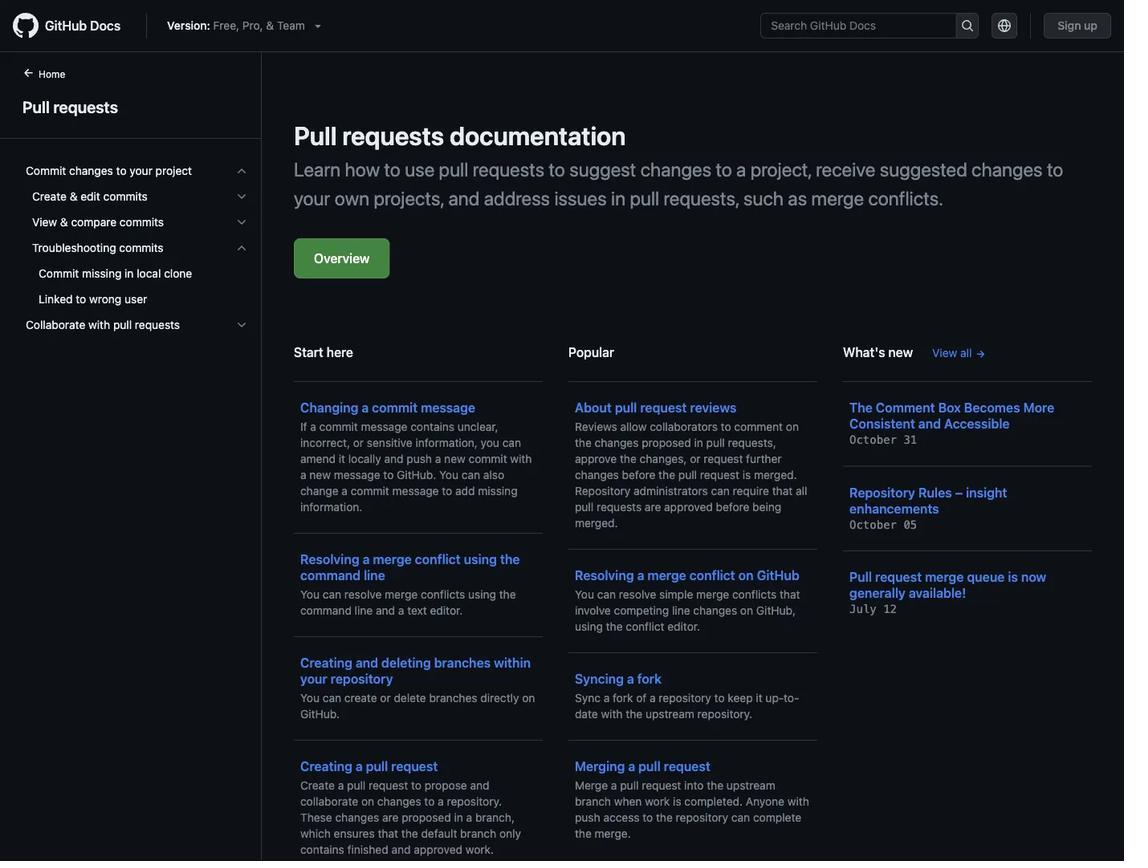 Task type: vqa. For each thing, say whether or not it's contained in the screenshot.
the Pull in Pull requests link
no



Task type: describe. For each thing, give the bounding box(es) containing it.
such
[[744, 187, 784, 210]]

commit missing in local clone
[[39, 267, 192, 280]]

pull requests element
[[0, 65, 262, 860]]

on down being
[[739, 568, 754, 584]]

pull requests link
[[19, 95, 242, 119]]

october 05 element
[[850, 518, 917, 532]]

creating for your
[[300, 656, 352, 671]]

and inside pull requests documentation learn how to use pull requests to suggest changes to a project, receive suggested changes to your own projects, and address issues in pull requests, such as merge conflicts.
[[448, 187, 480, 210]]

repository inside "about pull request reviews reviews allow collaborators to comment on the changes proposed in pull requests, approve the changes, or request further changes before the pull request is merged. repository administrators can require that all pull requests are approved before being merged."
[[575, 485, 631, 498]]

the inside syncing a fork sync a fork of a repository to keep it up-to- date with the upstream repository.
[[626, 708, 643, 721]]

branch inside merging a pull request merge a pull request into the upstream branch when work is completed. anyone with push access to the repository can complete the merge.
[[575, 796, 611, 809]]

add
[[455, 485, 475, 498]]

overview
[[314, 251, 370, 266]]

syncing a fork sync a fork of a repository to keep it up-to- date with the upstream repository.
[[575, 672, 800, 721]]

request up require
[[700, 469, 740, 482]]

here
[[327, 345, 353, 360]]

local
[[137, 267, 161, 280]]

resolving for you
[[575, 568, 634, 584]]

also
[[483, 469, 505, 482]]

repository. inside creating a pull request create a pull request to propose and collaborate on changes to a repository. these changes are proposed in a branch, which ensures that the default branch only contains finished and approved work.
[[447, 796, 502, 809]]

commit changes to your project element containing commit changes to your project
[[13, 158, 261, 312]]

suggested
[[880, 158, 968, 181]]

2 horizontal spatial &
[[266, 19, 274, 32]]

own
[[335, 187, 370, 210]]

message up sensitive
[[361, 420, 408, 434]]

1 vertical spatial using
[[468, 588, 496, 602]]

commit changes to your project
[[26, 164, 192, 178]]

1 vertical spatial merged.
[[575, 517, 618, 530]]

merge
[[575, 779, 608, 793]]

pull down "create"
[[366, 759, 388, 775]]

pull up when
[[620, 779, 639, 793]]

address
[[484, 187, 550, 210]]

access
[[604, 812, 640, 825]]

sc 9kayk9 0 image for troubleshooting commits
[[235, 242, 248, 255]]

start here
[[294, 345, 353, 360]]

1 vertical spatial branches
[[429, 692, 478, 705]]

ensures
[[334, 828, 375, 841]]

team
[[277, 19, 305, 32]]

are inside creating a pull request create a pull request to propose and collaborate on changes to a repository. these changes are proposed in a branch, which ensures that the default branch only contains finished and approved work.
[[382, 812, 399, 825]]

what's new
[[843, 345, 913, 360]]

requests inside dropdown button
[[135, 318, 180, 332]]

in inside creating a pull request create a pull request to propose and collaborate on changes to a repository. these changes are proposed in a branch, which ensures that the default branch only contains finished and approved work.
[[454, 812, 463, 825]]

pull up collaborate
[[347, 779, 366, 793]]

on inside "about pull request reviews reviews allow collaborators to comment on the changes proposed in pull requests, approve the changes, or request further changes before the pull request is merged. repository administrators can require that all pull requests are approved before being merged."
[[786, 420, 799, 434]]

pull inside dropdown button
[[113, 318, 132, 332]]

0 vertical spatial pull
[[22, 97, 50, 116]]

conflicts inside resolving a merge conflict on github you can resolve simple merge conflicts that involve competing line changes on github, using the conflict editor.
[[732, 588, 777, 602]]

learn
[[294, 158, 341, 181]]

1 horizontal spatial fork
[[637, 672, 662, 687]]

comment
[[876, 400, 935, 416]]

and inside creating and deleting branches within your repository you can create or delete branches directly on github.
[[356, 656, 378, 671]]

0 vertical spatial before
[[622, 469, 656, 482]]

troubleshooting
[[32, 241, 116, 255]]

upstream inside merging a pull request merge a pull request into the upstream branch when work is completed. anyone with push access to the repository can complete the merge.
[[727, 779, 776, 793]]

to inside syncing a fork sync a fork of a repository to keep it up-to- date with the upstream repository.
[[715, 692, 725, 705]]

becomes
[[964, 400, 1021, 416]]

is inside pull request merge queue is now generally available! july 12
[[1008, 570, 1018, 585]]

collaborators
[[650, 420, 718, 434]]

requests, inside "about pull request reviews reviews allow collaborators to comment on the changes proposed in pull requests, approve the changes, or request further changes before the pull request is merged. repository administrators can require that all pull requests are approved before being merged."
[[728, 437, 776, 450]]

that inside resolving a merge conflict on github you can resolve simple merge conflicts that involve competing line changes on github, using the conflict editor.
[[780, 588, 800, 602]]

on left github,
[[740, 604, 753, 618]]

pull request merge queue is now generally available! july 12
[[850, 570, 1047, 616]]

with inside dropdown button
[[88, 318, 110, 332]]

receive
[[816, 158, 876, 181]]

about
[[575, 400, 612, 416]]

request left further
[[704, 453, 743, 466]]

contains inside changing a commit message if a commit message contains unclear, incorrect, or sensitive information, you can amend it locally and push a new commit with a new message to github. you can also change a commit message to add missing information.
[[411, 420, 455, 434]]

pull right use
[[439, 158, 469, 181]]

up-
[[766, 692, 784, 705]]

available!
[[909, 586, 966, 601]]

creating and deleting branches within your repository you can create or delete branches directly on github.
[[300, 656, 535, 721]]

to-
[[784, 692, 800, 705]]

pull down the approve at the right bottom
[[575, 501, 594, 514]]

linked to wrong user
[[39, 293, 147, 306]]

the inside resolving a merge conflict on github you can resolve simple merge conflicts that involve competing line changes on github, using the conflict editor.
[[606, 620, 623, 634]]

changes inside dropdown button
[[69, 164, 113, 178]]

search image
[[961, 19, 974, 32]]

sc 9kayk9 0 image for commit changes to your project
[[235, 165, 248, 178]]

in inside the commit changes to your project element
[[125, 267, 134, 280]]

creating a pull request create a pull request to propose and collaborate on changes to a repository. these changes are proposed in a branch, which ensures that the default branch only contains finished and approved work.
[[300, 759, 521, 857]]

you
[[481, 437, 500, 450]]

date
[[575, 708, 598, 721]]

locally
[[348, 453, 381, 466]]

can inside "about pull request reviews reviews allow collaborators to comment on the changes proposed in pull requests, approve the changes, or request further changes before the pull request is merged. repository administrators can require that all pull requests are approved before being merged."
[[711, 485, 730, 498]]

simple
[[660, 588, 693, 602]]

pull for documentation
[[294, 120, 337, 151]]

sign up link
[[1044, 13, 1112, 39]]

& for create & edit commits
[[70, 190, 78, 203]]

free,
[[213, 19, 239, 32]]

queue
[[967, 570, 1005, 585]]

october 31 element
[[850, 434, 917, 447]]

insight
[[966, 485, 1008, 500]]

0 vertical spatial using
[[464, 552, 497, 567]]

proposed inside "about pull request reviews reviews allow collaborators to comment on the changes proposed in pull requests, approve the changes, or request further changes before the pull request is merged. repository administrators can require that all pull requests are approved before being merged."
[[642, 437, 691, 450]]

repository inside merging a pull request merge a pull request into the upstream branch when work is completed. anyone with push access to the repository can complete the merge.
[[676, 812, 729, 825]]

troubleshooting commits element containing troubleshooting commits
[[13, 235, 261, 312]]

conflicts.
[[869, 187, 944, 210]]

request up propose
[[391, 759, 438, 775]]

view for view & compare commits
[[32, 216, 57, 229]]

1 horizontal spatial all
[[961, 347, 972, 360]]

work.
[[466, 844, 494, 857]]

administrators
[[634, 485, 708, 498]]

reviews
[[575, 420, 617, 434]]

05
[[904, 518, 917, 532]]

default
[[421, 828, 457, 841]]

rules
[[919, 485, 952, 500]]

a inside resolving a merge conflict on github you can resolve simple merge conflicts that involve competing line changes on github, using the conflict editor.
[[637, 568, 645, 584]]

home link
[[16, 67, 91, 83]]

of
[[636, 692, 647, 705]]

and inside changing a commit message if a commit message contains unclear, incorrect, or sensitive information, you can amend it locally and push a new commit with a new message to github. you can also change a commit message to add missing information.
[[384, 453, 404, 466]]

view all
[[933, 347, 972, 360]]

text
[[407, 604, 427, 618]]

your inside creating and deleting branches within your repository you can create or delete branches directly on github.
[[300, 672, 328, 687]]

0 horizontal spatial fork
[[613, 692, 633, 705]]

overview link
[[294, 239, 390, 279]]

triangle down image
[[311, 19, 324, 32]]

all inside "about pull request reviews reviews allow collaborators to comment on the changes proposed in pull requests, approve the changes, or request further changes before the pull request is merged. repository administrators can require that all pull requests are approved before being merged."
[[796, 485, 808, 498]]

with inside merging a pull request merge a pull request into the upstream branch when work is completed. anyone with push access to the repository can complete the merge.
[[788, 796, 809, 809]]

troubleshooting commits button
[[19, 235, 255, 261]]

unclear,
[[458, 420, 499, 434]]

syncing
[[575, 672, 624, 687]]

1 vertical spatial new
[[444, 453, 466, 466]]

message down locally
[[334, 469, 380, 482]]

compare
[[71, 216, 117, 229]]

and right propose
[[470, 779, 490, 793]]

or inside changing a commit message if a commit message contains unclear, incorrect, or sensitive information, you can amend it locally and push a new commit with a new message to github. you can also change a commit message to add missing information.
[[353, 437, 364, 450]]

create inside dropdown button
[[32, 190, 67, 203]]

sensitive
[[367, 437, 413, 450]]

delete
[[394, 692, 426, 705]]

1 command from the top
[[300, 568, 361, 584]]

0 vertical spatial new
[[889, 345, 913, 360]]

view & compare commits button
[[19, 210, 255, 235]]

with inside changing a commit message if a commit message contains unclear, incorrect, or sensitive information, you can amend it locally and push a new commit with a new message to github. you can also change a commit message to add missing information.
[[510, 453, 532, 466]]

comment
[[734, 420, 783, 434]]

request inside pull request merge queue is now generally available! july 12
[[875, 570, 922, 585]]

pull up work
[[639, 759, 661, 775]]

the
[[850, 400, 873, 416]]

work
[[645, 796, 670, 809]]

only
[[500, 828, 521, 841]]

documentation
[[450, 120, 626, 151]]

github inside resolving a merge conflict on github you can resolve simple merge conflicts that involve competing line changes on github, using the conflict editor.
[[757, 568, 800, 584]]

can inside resolving a merge conflict using the command line you can resolve merge conflicts using the command line and a text editor.
[[323, 588, 341, 602]]

editor. inside resolving a merge conflict on github you can resolve simple merge conflicts that involve competing line changes on github, using the conflict editor.
[[668, 620, 701, 634]]

github docs
[[45, 18, 121, 33]]

12
[[884, 603, 897, 616]]

message up information,
[[421, 400, 476, 416]]

is inside "about pull request reviews reviews allow collaborators to comment on the changes proposed in pull requests, approve the changes, or request further changes before the pull request is merged. repository administrators can require that all pull requests are approved before being merged."
[[743, 469, 751, 482]]

october inside repository rules – insight enhancements october 05
[[850, 518, 897, 532]]

repository inside syncing a fork sync a fork of a repository to keep it up-to- date with the upstream repository.
[[659, 692, 712, 705]]

view for view all
[[933, 347, 958, 360]]

july 12 element
[[850, 603, 897, 616]]

editor. inside resolving a merge conflict using the command line you can resolve merge conflicts using the command line and a text editor.
[[430, 604, 463, 618]]

approved inside "about pull request reviews reviews allow collaborators to comment on the changes proposed in pull requests, approve the changes, or request further changes before the pull request is merged. repository administrators can require that all pull requests are approved before being merged."
[[664, 501, 713, 514]]

enhancements
[[850, 501, 940, 516]]

2 vertical spatial new
[[310, 469, 331, 482]]

linked to wrong user link
[[19, 287, 255, 312]]

github docs link
[[13, 13, 133, 39]]

line inside resolving a merge conflict on github you can resolve simple merge conflicts that involve competing line changes on github, using the conflict editor.
[[672, 604, 690, 618]]

your inside pull requests documentation learn how to use pull requests to suggest changes to a project, receive suggested changes to your own projects, and address issues in pull requests, such as merge conflicts.
[[294, 187, 330, 210]]

incorrect,
[[300, 437, 350, 450]]

deleting
[[382, 656, 431, 671]]

wrong
[[89, 293, 121, 306]]

sc 9kayk9 0 image for view & compare commits
[[235, 216, 248, 229]]

can inside merging a pull request merge a pull request into the upstream branch when work is completed. anyone with push access to the repository can complete the merge.
[[732, 812, 750, 825]]

creating for a
[[300, 759, 352, 775]]

commit up incorrect, on the left bottom of the page
[[319, 420, 358, 434]]

pull down the suggest
[[630, 187, 660, 210]]

project,
[[751, 158, 812, 181]]

1 vertical spatial before
[[716, 501, 750, 514]]

that inside creating a pull request create a pull request to propose and collaborate on changes to a repository. these changes are proposed in a branch, which ensures that the default branch only contains finished and approved work.
[[378, 828, 398, 841]]

you inside changing a commit message if a commit message contains unclear, incorrect, or sensitive information, you can amend it locally and push a new commit with a new message to github. you can also change a commit message to add missing information.
[[439, 469, 459, 482]]

1 horizontal spatial conflict
[[626, 620, 665, 634]]

push inside changing a commit message if a commit message contains unclear, incorrect, or sensitive information, you can amend it locally and push a new commit with a new message to github. you can also change a commit message to add missing information.
[[407, 453, 432, 466]]

collaborate with pull requests button
[[19, 312, 255, 338]]

0 vertical spatial merged.
[[754, 469, 797, 482]]



Task type: locate. For each thing, give the bounding box(es) containing it.
now
[[1022, 570, 1047, 585]]

reviews
[[690, 400, 737, 416]]

2 conflicts from the left
[[732, 588, 777, 602]]

push up 'merge.' on the right bottom
[[575, 812, 601, 825]]

sync
[[575, 692, 601, 705]]

is
[[743, 469, 751, 482], [1008, 570, 1018, 585], [673, 796, 682, 809]]

sign up
[[1058, 19, 1098, 32]]

commit down you
[[469, 453, 507, 466]]

further
[[746, 453, 782, 466]]

0 vertical spatial conflict
[[415, 552, 461, 567]]

1 horizontal spatial upstream
[[727, 779, 776, 793]]

1 vertical spatial your
[[294, 187, 330, 210]]

request left propose
[[369, 779, 408, 793]]

repository down completed.
[[676, 812, 729, 825]]

0 horizontal spatial contains
[[300, 844, 344, 857]]

create inside creating a pull request create a pull request to propose and collaborate on changes to a repository. these changes are proposed in a branch, which ensures that the default branch only contains finished and approved work.
[[300, 779, 335, 793]]

box
[[939, 400, 961, 416]]

request up into
[[664, 759, 711, 775]]

conflict inside resolving a merge conflict using the command line you can resolve merge conflicts using the command line and a text editor.
[[415, 552, 461, 567]]

0 horizontal spatial view
[[32, 216, 57, 229]]

github up github,
[[757, 568, 800, 584]]

2 troubleshooting commits element from the top
[[13, 261, 261, 312]]

october inside the comment box becomes more consistent and accessible october 31
[[850, 434, 897, 447]]

information,
[[416, 437, 478, 450]]

0 horizontal spatial are
[[382, 812, 399, 825]]

1 horizontal spatial merged.
[[754, 469, 797, 482]]

message left add
[[392, 485, 439, 498]]

with
[[88, 318, 110, 332], [510, 453, 532, 466], [601, 708, 623, 721], [788, 796, 809, 809]]

approved inside creating a pull request create a pull request to propose and collaborate on changes to a repository. these changes are proposed in a branch, which ensures that the default branch only contains finished and approved work.
[[414, 844, 463, 857]]

commit missing in local clone link
[[19, 261, 255, 287]]

upstream inside syncing a fork sync a fork of a repository to keep it up-to- date with the upstream repository.
[[646, 708, 695, 721]]

branches
[[434, 656, 491, 671], [429, 692, 478, 705]]

commit changes to your project button
[[19, 158, 255, 184]]

1 vertical spatial that
[[780, 588, 800, 602]]

keep
[[728, 692, 753, 705]]

0 vertical spatial branches
[[434, 656, 491, 671]]

the inside creating a pull request create a pull request to propose and collaborate on changes to a repository. these changes are proposed in a branch, which ensures that the default branch only contains finished and approved work.
[[401, 828, 418, 841]]

0 vertical spatial are
[[645, 501, 661, 514]]

accessible
[[945, 416, 1010, 432]]

commit
[[26, 164, 66, 178], [39, 267, 79, 280]]

proposed inside creating a pull request create a pull request to propose and collaborate on changes to a repository. these changes are proposed in a branch, which ensures that the default branch only contains finished and approved work.
[[402, 812, 451, 825]]

new right 'what's'
[[889, 345, 913, 360]]

and down box
[[919, 416, 941, 432]]

that up github,
[[780, 588, 800, 602]]

and up "create"
[[356, 656, 378, 671]]

conflicts inside resolving a merge conflict using the command line you can resolve merge conflicts using the command line and a text editor.
[[421, 588, 465, 602]]

using down the involve
[[575, 620, 603, 634]]

and inside the comment box becomes more consistent and accessible october 31
[[919, 416, 941, 432]]

with up complete
[[788, 796, 809, 809]]

pull
[[439, 158, 469, 181], [630, 187, 660, 210], [113, 318, 132, 332], [615, 400, 637, 416], [706, 437, 725, 450], [679, 469, 697, 482], [575, 501, 594, 514], [366, 759, 388, 775], [639, 759, 661, 775], [347, 779, 366, 793], [620, 779, 639, 793]]

are inside "about pull request reviews reviews allow collaborators to comment on the changes proposed in pull requests, approve the changes, or request further changes before the pull request is merged. repository administrators can require that all pull requests are approved before being merged."
[[645, 501, 661, 514]]

1 vertical spatial upstream
[[727, 779, 776, 793]]

0 vertical spatial missing
[[82, 267, 122, 280]]

pull up generally
[[850, 570, 872, 585]]

branch,
[[475, 812, 515, 825]]

requests down the approve at the right bottom
[[597, 501, 642, 514]]

commits down create & edit commits dropdown button on the top of page
[[120, 216, 164, 229]]

requests down linked to wrong user link
[[135, 318, 180, 332]]

1 october from the top
[[850, 434, 897, 447]]

resolving up the involve
[[575, 568, 634, 584]]

is left the now
[[1008, 570, 1018, 585]]

pull down home
[[22, 97, 50, 116]]

1 vertical spatial or
[[690, 453, 701, 466]]

branch down merge
[[575, 796, 611, 809]]

consistent
[[850, 416, 915, 432]]

0 vertical spatial that
[[772, 485, 793, 498]]

commit inside dropdown button
[[26, 164, 66, 178]]

& left edit
[[70, 190, 78, 203]]

resolving a merge conflict on github you can resolve simple merge conflicts that involve competing line changes on github, using the conflict editor.
[[575, 568, 800, 634]]

you inside resolving a merge conflict using the command line you can resolve merge conflicts using the command line and a text editor.
[[300, 588, 320, 602]]

1 horizontal spatial before
[[716, 501, 750, 514]]

1 horizontal spatial or
[[380, 692, 391, 705]]

to inside dropdown button
[[116, 164, 127, 178]]

can inside resolving a merge conflict on github you can resolve simple merge conflicts that involve competing line changes on github, using the conflict editor.
[[597, 588, 616, 602]]

all right require
[[796, 485, 808, 498]]

1 sc 9kayk9 0 image from the top
[[235, 190, 248, 203]]

2 vertical spatial or
[[380, 692, 391, 705]]

repository. up branch,
[[447, 796, 502, 809]]

it inside syncing a fork sync a fork of a repository to keep it up-to- date with the upstream repository.
[[756, 692, 763, 705]]

1 troubleshooting commits element from the top
[[13, 235, 261, 312]]

1 vertical spatial requests,
[[728, 437, 776, 450]]

changing a commit message if a commit message contains unclear, incorrect, or sensitive information, you can amend it locally and push a new commit with a new message to github. you can also change a commit message to add missing information.
[[300, 400, 532, 514]]

missing up "wrong"
[[82, 267, 122, 280]]

commit up 'linked'
[[39, 267, 79, 280]]

it inside changing a commit message if a commit message contains unclear, incorrect, or sensitive information, you can amend it locally and push a new commit with a new message to github. you can also change a commit message to add missing information.
[[339, 453, 345, 466]]

0 vertical spatial view
[[32, 216, 57, 229]]

more
[[1024, 400, 1055, 416]]

in inside pull requests documentation learn how to use pull requests to suggest changes to a project, receive suggested changes to your own projects, and address issues in pull requests, such as merge conflicts.
[[611, 187, 626, 210]]

sc 9kayk9 0 image inside view & compare commits dropdown button
[[235, 216, 248, 229]]

request up collaborators
[[640, 400, 687, 416]]

conflicts
[[421, 588, 465, 602], [732, 588, 777, 602]]

anyone
[[746, 796, 785, 809]]

2 commit changes to your project element from the top
[[13, 184, 261, 312]]

on inside creating and deleting branches within your repository you can create or delete branches directly on github.
[[522, 692, 535, 705]]

view all link
[[933, 345, 986, 362]]

1 commit changes to your project element from the top
[[13, 158, 261, 312]]

repository. down the keep
[[698, 708, 753, 721]]

–
[[955, 485, 963, 500]]

repository. inside syncing a fork sync a fork of a repository to keep it up-to- date with the upstream repository.
[[698, 708, 753, 721]]

version: free, pro, & team
[[167, 19, 305, 32]]

using up within on the bottom of page
[[468, 588, 496, 602]]

that up being
[[772, 485, 793, 498]]

commits for view & compare commits
[[120, 216, 164, 229]]

commits down view & compare commits dropdown button
[[119, 241, 164, 255]]

requests up use
[[342, 120, 444, 151]]

merge inside pull requests documentation learn how to use pull requests to suggest changes to a project, receive suggested changes to your own projects, and address issues in pull requests, such as merge conflicts.
[[812, 187, 864, 210]]

2 vertical spatial repository
[[676, 812, 729, 825]]

conflict for on
[[690, 568, 736, 584]]

2 october from the top
[[850, 518, 897, 532]]

information.
[[300, 501, 363, 514]]

1 horizontal spatial branch
[[575, 796, 611, 809]]

repository inside repository rules – insight enhancements october 05
[[850, 485, 916, 500]]

on right directly
[[522, 692, 535, 705]]

1 vertical spatial github.
[[300, 708, 340, 721]]

1 horizontal spatial approved
[[664, 501, 713, 514]]

which
[[300, 828, 331, 841]]

merge
[[812, 187, 864, 210], [373, 552, 412, 567], [648, 568, 687, 584], [925, 570, 964, 585], [385, 588, 418, 602], [696, 588, 729, 602]]

pull inside pull requests documentation learn how to use pull requests to suggest changes to a project, receive suggested changes to your own projects, and address issues in pull requests, such as merge conflicts.
[[294, 120, 337, 151]]

0 vertical spatial commit
[[26, 164, 66, 178]]

commit changes to your project element containing create & edit commits
[[13, 184, 261, 312]]

commit up sensitive
[[372, 400, 418, 416]]

1 horizontal spatial is
[[743, 469, 751, 482]]

creating up collaborate
[[300, 759, 352, 775]]

the
[[575, 437, 592, 450], [620, 453, 637, 466], [659, 469, 676, 482], [500, 552, 520, 567], [499, 588, 516, 602], [606, 620, 623, 634], [626, 708, 643, 721], [707, 779, 724, 793], [656, 812, 673, 825], [401, 828, 418, 841], [575, 828, 592, 841]]

conflict up text
[[415, 552, 461, 567]]

missing inside changing a commit message if a commit message contains unclear, incorrect, or sensitive information, you can amend it locally and push a new commit with a new message to github. you can also change a commit message to add missing information.
[[478, 485, 518, 498]]

0 vertical spatial contains
[[411, 420, 455, 434]]

finished
[[347, 844, 389, 857]]

0 vertical spatial your
[[130, 164, 153, 178]]

1 horizontal spatial push
[[575, 812, 601, 825]]

to inside "about pull request reviews reviews allow collaborators to comment on the changes proposed in pull requests, approve the changes, or request further changes before the pull request is merged. repository administrators can require that all pull requests are approved before being merged."
[[721, 420, 731, 434]]

being
[[753, 501, 782, 514]]

1 horizontal spatial are
[[645, 501, 661, 514]]

merging
[[575, 759, 625, 775]]

is inside merging a pull request merge a pull request into the upstream branch when work is completed. anyone with push access to the repository can complete the merge.
[[673, 796, 682, 809]]

complete
[[753, 812, 802, 825]]

resolving
[[300, 552, 360, 567], [575, 568, 634, 584]]

2 horizontal spatial conflict
[[690, 568, 736, 584]]

changing
[[300, 400, 359, 416]]

creating inside creating a pull request create a pull request to propose and collaborate on changes to a repository. these changes are proposed in a branch, which ensures that the default branch only contains finished and approved work.
[[300, 759, 352, 775]]

or
[[353, 437, 364, 450], [690, 453, 701, 466], [380, 692, 391, 705]]

1 vertical spatial command
[[300, 604, 352, 618]]

or left delete
[[380, 692, 391, 705]]

1 vertical spatial contains
[[300, 844, 344, 857]]

and left text
[[376, 604, 395, 618]]

create
[[32, 190, 67, 203], [300, 779, 335, 793]]

2 sc 9kayk9 0 image from the top
[[235, 319, 248, 332]]

2 vertical spatial sc 9kayk9 0 image
[[235, 242, 248, 255]]

1 horizontal spatial view
[[933, 347, 958, 360]]

requests, inside pull requests documentation learn how to use pull requests to suggest changes to a project, receive suggested changes to your own projects, and address issues in pull requests, such as merge conflicts.
[[664, 187, 739, 210]]

0 vertical spatial repository.
[[698, 708, 753, 721]]

1 vertical spatial is
[[1008, 570, 1018, 585]]

and right finished at the left of page
[[392, 844, 411, 857]]

with left the approve at the right bottom
[[510, 453, 532, 466]]

missing inside pull requests element
[[82, 267, 122, 280]]

0 horizontal spatial missing
[[82, 267, 122, 280]]

commit for commit missing in local clone
[[39, 267, 79, 280]]

your inside dropdown button
[[130, 164, 153, 178]]

2 vertical spatial your
[[300, 672, 328, 687]]

0 vertical spatial creating
[[300, 656, 352, 671]]

commit for commit changes to your project
[[26, 164, 66, 178]]

requests inside "about pull request reviews reviews allow collaborators to comment on the changes proposed in pull requests, approve the changes, or request further changes before the pull request is merged. repository administrators can require that all pull requests are approved before being merged."
[[597, 501, 642, 514]]

if
[[300, 420, 307, 434]]

collaborate
[[26, 318, 85, 332]]

and left address
[[448, 187, 480, 210]]

resolving for command
[[300, 552, 360, 567]]

2 creating from the top
[[300, 759, 352, 775]]

1 resolve from the left
[[344, 588, 382, 602]]

2 vertical spatial &
[[60, 216, 68, 229]]

0 horizontal spatial new
[[310, 469, 331, 482]]

with down "wrong"
[[88, 318, 110, 332]]

1 vertical spatial github
[[757, 568, 800, 584]]

the comment box becomes more consistent and accessible october 31
[[850, 400, 1055, 447]]

1 vertical spatial missing
[[478, 485, 518, 498]]

0 horizontal spatial repository
[[575, 485, 631, 498]]

pull down reviews
[[706, 437, 725, 450]]

pull up administrators
[[679, 469, 697, 482]]

that inside "about pull request reviews reviews allow collaborators to comment on the changes proposed in pull requests, approve the changes, or request further changes before the pull request is merged. repository administrators can require that all pull requests are approved before being merged."
[[772, 485, 793, 498]]

1 horizontal spatial contains
[[411, 420, 455, 434]]

conflict
[[415, 552, 461, 567], [690, 568, 736, 584], [626, 620, 665, 634]]

and down sensitive
[[384, 453, 404, 466]]

None search field
[[761, 13, 979, 39]]

sc 9kayk9 0 image inside troubleshooting commits dropdown button
[[235, 242, 248, 255]]

1 horizontal spatial resolve
[[619, 588, 657, 602]]

contains inside creating a pull request create a pull request to propose and collaborate on changes to a repository. these changes are proposed in a branch, which ensures that the default branch only contains finished and approved work.
[[300, 844, 344, 857]]

is right work
[[673, 796, 682, 809]]

0 horizontal spatial proposed
[[402, 812, 451, 825]]

requests up address
[[473, 158, 545, 181]]

0 vertical spatial editor.
[[430, 604, 463, 618]]

a inside pull requests documentation learn how to use pull requests to suggest changes to a project, receive suggested changes to your own projects, and address issues in pull requests, such as merge conflicts.
[[737, 158, 746, 181]]

0 vertical spatial github.
[[397, 469, 436, 482]]

Search GitHub Docs search field
[[762, 14, 956, 38]]

projects,
[[374, 187, 444, 210]]

1 sc 9kayk9 0 image from the top
[[235, 165, 248, 178]]

these
[[300, 812, 332, 825]]

pull down "user" on the left of the page
[[113, 318, 132, 332]]

1 vertical spatial fork
[[613, 692, 633, 705]]

0 horizontal spatial it
[[339, 453, 345, 466]]

branches right delete
[[429, 692, 478, 705]]

2 command from the top
[[300, 604, 352, 618]]

proposed up 'default'
[[402, 812, 451, 825]]

1 vertical spatial sc 9kayk9 0 image
[[235, 319, 248, 332]]

using inside resolving a merge conflict on github you can resolve simple merge conflicts that involve competing line changes on github, using the conflict editor.
[[575, 620, 603, 634]]

sc 9kayk9 0 image for collaborate with pull requests
[[235, 319, 248, 332]]

requests down "home" link
[[53, 97, 118, 116]]

resolve inside resolving a merge conflict using the command line you can resolve merge conflicts using the command line and a text editor.
[[344, 588, 382, 602]]

1 vertical spatial it
[[756, 692, 763, 705]]

github. inside changing a commit message if a commit message contains unclear, incorrect, or sensitive information, you can amend it locally and push a new commit with a new message to github. you can also change a commit message to add missing information.
[[397, 469, 436, 482]]

missing down also
[[478, 485, 518, 498]]

home
[[39, 68, 65, 80]]

with right date
[[601, 708, 623, 721]]

request up work
[[642, 779, 681, 793]]

1 vertical spatial conflict
[[690, 568, 736, 584]]

0 horizontal spatial github
[[45, 18, 87, 33]]

1 vertical spatial creating
[[300, 759, 352, 775]]

2 vertical spatial is
[[673, 796, 682, 809]]

3 sc 9kayk9 0 image from the top
[[235, 242, 248, 255]]

resolving down information.
[[300, 552, 360, 567]]

conflict for using
[[415, 552, 461, 567]]

1 vertical spatial branch
[[460, 828, 497, 841]]

0 vertical spatial or
[[353, 437, 364, 450]]

2 sc 9kayk9 0 image from the top
[[235, 216, 248, 229]]

create left edit
[[32, 190, 67, 203]]

0 vertical spatial upstream
[[646, 708, 695, 721]]

requests
[[53, 97, 118, 116], [342, 120, 444, 151], [473, 158, 545, 181], [135, 318, 180, 332], [597, 501, 642, 514]]

request up generally
[[875, 570, 922, 585]]

collaborate with pull requests
[[26, 318, 180, 332]]

2 vertical spatial using
[[575, 620, 603, 634]]

and inside resolving a merge conflict using the command line you can resolve merge conflicts using the command line and a text editor.
[[376, 604, 395, 618]]

repository down the approve at the right bottom
[[575, 485, 631, 498]]

in left local
[[125, 267, 134, 280]]

pull requests documentation learn how to use pull requests to suggest changes to a project, receive suggested changes to your own projects, and address issues in pull requests, such as merge conflicts.
[[294, 120, 1064, 210]]

upstream
[[646, 708, 695, 721], [727, 779, 776, 793]]

0 horizontal spatial &
[[60, 216, 68, 229]]

docs
[[90, 18, 121, 33]]

repository inside creating and deleting branches within your repository you can create or delete branches directly on github.
[[331, 672, 393, 687]]

troubleshooting commits element containing commit missing in local clone
[[13, 261, 261, 312]]

1 horizontal spatial new
[[444, 453, 466, 466]]

view inside dropdown button
[[32, 216, 57, 229]]

0 vertical spatial push
[[407, 453, 432, 466]]

sc 9kayk9 0 image for create & edit commits
[[235, 190, 248, 203]]

1 vertical spatial commits
[[120, 216, 164, 229]]

into
[[684, 779, 704, 793]]

resolving inside resolving a merge conflict using the command line you can resolve merge conflicts using the command line and a text editor.
[[300, 552, 360, 567]]

in down the suggest
[[611, 187, 626, 210]]

version:
[[167, 19, 210, 32]]

0 horizontal spatial push
[[407, 453, 432, 466]]

0 horizontal spatial before
[[622, 469, 656, 482]]

pull up allow
[[615, 400, 637, 416]]

on up ensures on the left bottom of the page
[[361, 796, 374, 809]]

1 horizontal spatial conflicts
[[732, 588, 777, 602]]

1 horizontal spatial proposed
[[642, 437, 691, 450]]

2 resolve from the left
[[619, 588, 657, 602]]

october down the consistent
[[850, 434, 897, 447]]

view up troubleshooting
[[32, 216, 57, 229]]

in down collaborators
[[694, 437, 703, 450]]

commit changes to your project element
[[13, 158, 261, 312], [13, 184, 261, 312]]

1 horizontal spatial pull
[[294, 120, 337, 151]]

1 horizontal spatial editor.
[[668, 620, 701, 634]]

sc 9kayk9 0 image inside commit changes to your project dropdown button
[[235, 165, 248, 178]]

0 horizontal spatial create
[[32, 190, 67, 203]]

sc 9kayk9 0 image
[[235, 165, 248, 178], [235, 319, 248, 332]]

0 horizontal spatial branch
[[460, 828, 497, 841]]

1 horizontal spatial github.
[[397, 469, 436, 482]]

amend
[[300, 453, 336, 466]]

edit
[[81, 190, 100, 203]]

1 horizontal spatial github
[[757, 568, 800, 584]]

changes inside resolving a merge conflict on github you can resolve simple merge conflicts that involve competing line changes on github, using the conflict editor.
[[693, 604, 737, 618]]

commit
[[372, 400, 418, 416], [319, 420, 358, 434], [469, 453, 507, 466], [351, 485, 389, 498]]

or inside "about pull request reviews reviews allow collaborators to comment on the changes proposed in pull requests, approve the changes, or request further changes before the pull request is merged. repository administrators can require that all pull requests are approved before being merged."
[[690, 453, 701, 466]]

commits down commit changes to your project dropdown button on the left of page
[[103, 190, 148, 203]]

commits inside troubleshooting commits dropdown button
[[119, 241, 164, 255]]

& up troubleshooting
[[60, 216, 68, 229]]

2 vertical spatial that
[[378, 828, 398, 841]]

pull for merge
[[850, 570, 872, 585]]

are down administrators
[[645, 501, 661, 514]]

competing
[[614, 604, 669, 618]]

as
[[788, 187, 807, 210]]

you inside creating and deleting branches within your repository you can create or delete branches directly on github.
[[300, 692, 320, 705]]

github. inside creating and deleting branches within your repository you can create or delete branches directly on github.
[[300, 708, 340, 721]]

command
[[300, 568, 361, 584], [300, 604, 352, 618]]

editor.
[[430, 604, 463, 618], [668, 620, 701, 634]]

0 horizontal spatial approved
[[414, 844, 463, 857]]

creating inside creating and deleting branches within your repository you can create or delete branches directly on github.
[[300, 656, 352, 671]]

0 vertical spatial command
[[300, 568, 361, 584]]

october down 'enhancements'
[[850, 518, 897, 532]]

merged.
[[754, 469, 797, 482], [575, 517, 618, 530]]

merge inside pull request merge queue is now generally available! july 12
[[925, 570, 964, 585]]

github left docs
[[45, 18, 87, 33]]

1 horizontal spatial it
[[756, 692, 763, 705]]

1 vertical spatial proposed
[[402, 812, 451, 825]]

in inside "about pull request reviews reviews allow collaborators to comment on the changes proposed in pull requests, approve the changes, or request further changes before the pull request is merged. repository administrators can require that all pull requests are approved before being merged."
[[694, 437, 703, 450]]

resolving inside resolving a merge conflict on github you can resolve simple merge conflicts that involve competing line changes on github, using the conflict editor.
[[575, 568, 634, 584]]

commit down locally
[[351, 485, 389, 498]]

requests,
[[664, 187, 739, 210], [728, 437, 776, 450]]

sc 9kayk9 0 image inside collaborate with pull requests dropdown button
[[235, 319, 248, 332]]

0 horizontal spatial conflicts
[[421, 588, 465, 602]]

sc 9kayk9 0 image
[[235, 190, 248, 203], [235, 216, 248, 229], [235, 242, 248, 255]]

1 vertical spatial sc 9kayk9 0 image
[[235, 216, 248, 229]]

all up box
[[961, 347, 972, 360]]

fork
[[637, 672, 662, 687], [613, 692, 633, 705]]

with inside syncing a fork sync a fork of a repository to keep it up-to- date with the upstream repository.
[[601, 708, 623, 721]]

or inside creating and deleting branches within your repository you can create or delete branches directly on github.
[[380, 692, 391, 705]]

issues
[[554, 187, 607, 210]]

0 vertical spatial branch
[[575, 796, 611, 809]]

1 vertical spatial view
[[933, 347, 958, 360]]

commits inside create & edit commits dropdown button
[[103, 190, 148, 203]]

31
[[904, 434, 917, 447]]

requests, down comment
[[728, 437, 776, 450]]

can inside creating and deleting branches within your repository you can create or delete branches directly on github.
[[323, 692, 341, 705]]

branches left within on the bottom of page
[[434, 656, 491, 671]]

requests, left such in the right of the page
[[664, 187, 739, 210]]

proposed up changes,
[[642, 437, 691, 450]]

resolve inside resolving a merge conflict on github you can resolve simple merge conflicts that involve competing line changes on github, using the conflict editor.
[[619, 588, 657, 602]]

you inside resolving a merge conflict on github you can resolve simple merge conflicts that involve competing line changes on github, using the conflict editor.
[[575, 588, 594, 602]]

create & edit commits button
[[19, 184, 255, 210]]

push inside merging a pull request merge a pull request into the upstream branch when work is completed. anyone with push access to the repository can complete the merge.
[[575, 812, 601, 825]]

1 vertical spatial &
[[70, 190, 78, 203]]

commits inside view & compare commits dropdown button
[[120, 216, 164, 229]]

editor. down simple
[[668, 620, 701, 634]]

upstream down of
[[646, 708, 695, 721]]

fork left of
[[613, 692, 633, 705]]

approved
[[664, 501, 713, 514], [414, 844, 463, 857]]

on right comment
[[786, 420, 799, 434]]

1 horizontal spatial repository
[[850, 485, 916, 500]]

is up require
[[743, 469, 751, 482]]

1 creating from the top
[[300, 656, 352, 671]]

1 horizontal spatial create
[[300, 779, 335, 793]]

or up locally
[[353, 437, 364, 450]]

2 vertical spatial conflict
[[626, 620, 665, 634]]

july
[[850, 603, 877, 616]]

0 horizontal spatial editor.
[[430, 604, 463, 618]]

0 vertical spatial github
[[45, 18, 87, 33]]

it left up-
[[756, 692, 763, 705]]

contains up information,
[[411, 420, 455, 434]]

approved down administrators
[[664, 501, 713, 514]]

are up finished at the left of page
[[382, 812, 399, 825]]

to inside merging a pull request merge a pull request into the upstream branch when work is completed. anyone with push access to the repository can complete the merge.
[[643, 812, 653, 825]]

0 horizontal spatial pull
[[22, 97, 50, 116]]

0 vertical spatial it
[[339, 453, 345, 466]]

sign
[[1058, 19, 1081, 32]]

2 vertical spatial commits
[[119, 241, 164, 255]]

within
[[494, 656, 531, 671]]

0 horizontal spatial github.
[[300, 708, 340, 721]]

1 vertical spatial are
[[382, 812, 399, 825]]

& for view & compare commits
[[60, 216, 68, 229]]

a
[[737, 158, 746, 181], [362, 400, 369, 416], [310, 420, 316, 434], [435, 453, 441, 466], [300, 469, 306, 482], [342, 485, 348, 498], [363, 552, 370, 567], [637, 568, 645, 584], [398, 604, 404, 618], [627, 672, 634, 687], [604, 692, 610, 705], [650, 692, 656, 705], [356, 759, 363, 775], [628, 759, 635, 775], [338, 779, 344, 793], [611, 779, 617, 793], [438, 796, 444, 809], [466, 812, 472, 825]]

in up 'default'
[[454, 812, 463, 825]]

on inside creating a pull request create a pull request to propose and collaborate on changes to a repository. these changes are proposed in a branch, which ensures that the default branch only contains finished and approved work.
[[361, 796, 374, 809]]

commits for create & edit commits
[[103, 190, 148, 203]]

pull inside pull request merge queue is now generally available! july 12
[[850, 570, 872, 585]]

troubleshooting commits element
[[13, 235, 261, 312], [13, 261, 261, 312]]

branch inside creating a pull request create a pull request to propose and collaborate on changes to a repository. these changes are proposed in a branch, which ensures that the default branch only contains finished and approved work.
[[460, 828, 497, 841]]

1 conflicts from the left
[[421, 588, 465, 602]]

1 vertical spatial push
[[575, 812, 601, 825]]

change
[[300, 485, 339, 498]]

select language: current language is english image
[[999, 19, 1011, 32]]

creating up "create"
[[300, 656, 352, 671]]

push down information,
[[407, 453, 432, 466]]

before down changes,
[[622, 469, 656, 482]]

repository right of
[[659, 692, 712, 705]]



